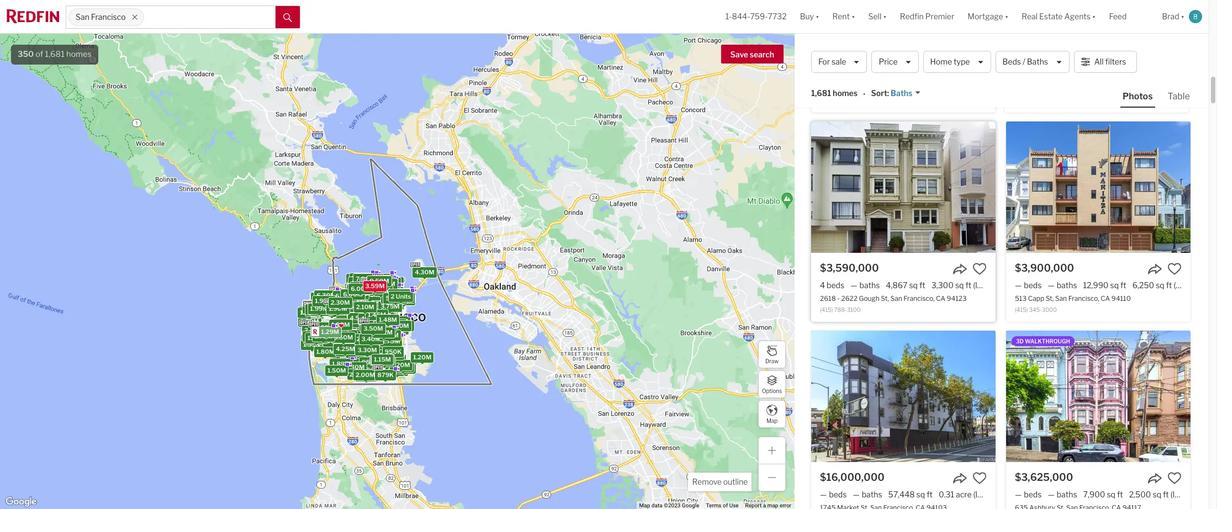 Task type: vqa. For each thing, say whether or not it's contained in the screenshot.
'TITLE'
no



Task type: locate. For each thing, give the bounding box(es) containing it.
0 horizontal spatial of
[[36, 49, 43, 59]]

— baths down $16,000,000
[[853, 490, 882, 499]]

draw
[[765, 358, 779, 364]]

2 vertical spatial homes
[[833, 89, 858, 98]]

1.45m
[[368, 311, 386, 318]]

homes left •
[[833, 89, 858, 98]]

sq up 94117
[[1150, 71, 1159, 81]]

sq for 2,750
[[1150, 71, 1159, 81]]

8.25m
[[350, 283, 369, 291]]

beds up capp
[[1024, 281, 1042, 290]]

beds down $16,000,000
[[829, 490, 847, 499]]

1 horizontal spatial search
[[908, 78, 936, 89]]

save up when
[[836, 50, 856, 60]]

— beds for $3,625,000
[[1015, 490, 1042, 499]]

— beds for $16,000,000
[[820, 490, 847, 499]]

baths up frederick
[[1055, 71, 1076, 81]]

0 horizontal spatial 1.79m
[[314, 332, 332, 340]]

favorite button image up 2,500 sq ft (lot)
[[1168, 471, 1182, 485]]

sell ▾ button
[[862, 0, 893, 33]]

5.90m
[[363, 283, 382, 291], [360, 318, 379, 325]]

1.11m
[[372, 351, 388, 358]]

1.48m down 3.88m
[[387, 366, 406, 374]]

2.85m down 19.0m
[[304, 301, 324, 309]]

baths left 7,900
[[1057, 490, 1077, 499]]

1.79m
[[371, 312, 389, 319], [314, 332, 332, 340]]

1 horizontal spatial -
[[1028, 85, 1030, 93]]

3100
[[847, 307, 861, 313]]

1 horizontal spatial st,
[[1046, 295, 1054, 303]]

baths for $3,900,000
[[1057, 281, 1077, 290]]

of right 350 at the top of page
[[36, 49, 43, 59]]

filters inside "button"
[[1105, 57, 1126, 66]]

baths for $3,625,000
[[1057, 490, 1077, 499]]

▾ for brad ▾
[[1181, 12, 1185, 21]]

- inside 2618 - 2622 gough st, san francisco, ca 94123 (415) 788-3100
[[837, 295, 840, 303]]

6.30m
[[316, 291, 336, 299]]

$3,625,000
[[1015, 472, 1073, 483]]

ft left 2,500
[[1117, 490, 1123, 499]]

sq for 7,900
[[1107, 490, 1116, 499]]

favorite button checkbox up 2,500 sq ft (lot)
[[1168, 471, 1182, 485]]

$2,995,000
[[1013, 53, 1072, 65]]

(lot) for $3,625,000
[[1171, 490, 1185, 499]]

0 horizontal spatial 2.88m
[[315, 302, 335, 310]]

sq right 6,250
[[1156, 281, 1165, 290]]

map region
[[0, 0, 866, 509]]

st, inside 2618 - 2622 gough st, san francisco, ca 94123 (415) 788-3100
[[881, 295, 889, 303]]

0 horizontal spatial baths
[[891, 89, 913, 98]]

0 vertical spatial 1.30m
[[375, 326, 394, 334]]

0 horizontal spatial filters
[[878, 50, 902, 60]]

1 horizontal spatial 1.20m
[[413, 353, 431, 361]]

sq right 57,448
[[917, 490, 925, 499]]

ft up 94117
[[1160, 71, 1166, 81]]

baths for $16,000,000
[[862, 490, 882, 499]]

1.52m
[[374, 329, 392, 336]]

19.0m
[[312, 293, 331, 301]]

2 horizontal spatial homes
[[881, 62, 909, 72]]

francisco, down 12,990
[[1068, 295, 1099, 303]]

5 ▾ from the left
[[1092, 12, 1096, 21]]

513
[[1015, 295, 1027, 303]]

1 vertical spatial of
[[723, 503, 728, 509]]

1 horizontal spatial 8.00m
[[382, 278, 401, 286]]

0 vertical spatial baths
[[1027, 57, 1048, 66]]

1 horizontal spatial 2.88m
[[366, 325, 385, 332]]

1 horizontal spatial 4.50m
[[373, 295, 393, 303]]

8.30m
[[353, 283, 373, 291], [339, 291, 358, 298]]

baths for $3,590,000
[[860, 281, 880, 290]]

baths up the gough
[[860, 281, 880, 290]]

0 vertical spatial 1.89m
[[305, 332, 323, 340]]

(415) inside the '513 capp st, san francisco, ca 94110 (415) 345-3000'
[[1015, 307, 1028, 313]]

2.88m down 9.80m
[[315, 302, 335, 310]]

ft down all filters
[[1115, 71, 1121, 81]]

1.40m
[[300, 307, 319, 315], [303, 331, 322, 339], [364, 335, 383, 343], [383, 350, 402, 358], [347, 360, 366, 367], [395, 364, 413, 372]]

favorite button image up 0.31 acre (lot)
[[973, 471, 987, 485]]

of for terms
[[723, 503, 728, 509]]

2,750
[[1127, 71, 1149, 81]]

— baths up the gough
[[851, 281, 880, 290]]

(415) down "513"
[[1015, 307, 1028, 313]]

filters
[[878, 50, 902, 60], [1105, 57, 1126, 66]]

(lot) right "3,300"
[[973, 281, 987, 290]]

0 vertical spatial search
[[750, 50, 774, 59]]

favorite button checkbox up 3,300 sq ft (lot) in the right of the page
[[973, 262, 987, 276]]

1 horizontal spatial 2.95m
[[375, 330, 394, 337]]

1-
[[726, 12, 732, 21]]

0 horizontal spatial favorite button checkbox
[[973, 471, 987, 485]]

8.95m
[[373, 280, 392, 288]]

0 horizontal spatial 2.95m
[[350, 303, 369, 311]]

1 favorite button checkbox from the left
[[973, 262, 987, 276]]

0 horizontal spatial 5.60m
[[366, 287, 385, 294]]

a
[[763, 503, 766, 509]]

1.30m up the "3.83m"
[[375, 326, 394, 334]]

ft up 94110
[[1121, 281, 1127, 290]]

for
[[818, 57, 830, 66]]

16.0m
[[369, 308, 387, 316]]

3d
[[1016, 338, 1024, 345]]

2 horizontal spatial save
[[871, 78, 892, 89]]

sq for 2,500
[[1153, 490, 1161, 499]]

— baths up the '513 capp st, san francisco, ca 94110 (415) 345-3000'
[[1048, 281, 1077, 290]]

price button
[[872, 51, 919, 73]]

walkthrough
[[1025, 338, 1070, 345]]

$16,000,000
[[820, 472, 885, 483]]

table
[[1168, 91, 1190, 102]]

0 vertical spatial 950k
[[381, 331, 398, 339]]

ft left "3,300"
[[920, 281, 925, 290]]

2 units
[[377, 287, 397, 295], [391, 292, 411, 300], [383, 294, 403, 302], [372, 356, 392, 363]]

favorite button checkbox
[[973, 262, 987, 276], [1168, 262, 1182, 276]]

1.50m up 879k
[[394, 362, 412, 370]]

- left 376
[[1028, 85, 1030, 93]]

homes inside 1,681 homes •
[[833, 89, 858, 98]]

favorite button image
[[973, 262, 987, 276], [1168, 262, 1182, 276], [973, 471, 987, 485], [1168, 471, 1182, 485]]

350
[[18, 49, 34, 59]]

8.90m
[[362, 322, 381, 329]]

8.00m
[[351, 277, 371, 284], [382, 278, 401, 286]]

francisco, down 5,075 sq ft
[[1099, 85, 1130, 93]]

when
[[837, 62, 859, 72]]

save for save your filters and get updated when new homes hit the market.
[[836, 50, 856, 60]]

- for 2618
[[837, 295, 840, 303]]

map left data
[[639, 503, 650, 509]]

1 (415) from the left
[[820, 307, 833, 313]]

1.50m down 4.10m
[[388, 325, 406, 333]]

2.35m up 4.58m
[[352, 305, 371, 313]]

2.68m
[[305, 304, 324, 311], [326, 324, 345, 332]]

beds down $3,625,000
[[1024, 490, 1042, 499]]

new
[[861, 62, 879, 72]]

filters left and
[[878, 50, 902, 60]]

0 horizontal spatial 1.29m
[[321, 328, 339, 335]]

(lot)
[[1168, 71, 1182, 81], [973, 281, 987, 290], [1174, 281, 1188, 290], [973, 490, 987, 499], [1171, 490, 1185, 499]]

1 horizontal spatial 1.79m
[[371, 312, 389, 319]]

for sale button
[[811, 51, 867, 73]]

0 horizontal spatial save
[[730, 50, 748, 59]]

map down "options"
[[767, 417, 778, 424]]

1 horizontal spatial favorite button checkbox
[[1168, 471, 1182, 485]]

1.20m up 879k
[[392, 361, 410, 369]]

1 vertical spatial homes
[[881, 62, 909, 72]]

st, for gough
[[881, 295, 889, 303]]

1,681 down "for"
[[811, 89, 831, 98]]

— inside map region
[[325, 307, 331, 315]]

2.38m down 2.89m
[[349, 370, 368, 378]]

use
[[729, 503, 739, 509]]

— baths up frederick
[[1046, 71, 1076, 81]]

2.20m
[[391, 293, 410, 301], [319, 299, 338, 307], [318, 302, 337, 310], [390, 322, 409, 330]]

0 horizontal spatial -
[[837, 295, 840, 303]]

1.99m up 2.89m
[[349, 349, 367, 357]]

1 vertical spatial 5.25m
[[361, 315, 380, 323]]

baths right /
[[1027, 57, 1048, 66]]

save inside the save your filters and get updated when new homes hit the market.
[[836, 50, 856, 60]]

2 (415) from the left
[[1015, 307, 1028, 313]]

1 horizontal spatial baths
[[1027, 57, 1048, 66]]

1 vertical spatial 2.40m
[[304, 326, 323, 334]]

513 capp st, san francisco, ca 94110 (415) 345-3000
[[1015, 295, 1131, 313]]

1 vertical spatial map
[[639, 503, 650, 509]]

photo of 370 - 376 frederick st, san francisco, ca 94117 image
[[1005, 0, 1189, 44]]

st,
[[1076, 85, 1084, 93], [881, 295, 889, 303], [1046, 295, 1054, 303]]

0 vertical spatial of
[[36, 49, 43, 59]]

1,681 inside 1,681 homes •
[[811, 89, 831, 98]]

remove san francisco image
[[131, 14, 138, 20]]

1.50m left 2.89m
[[327, 367, 346, 374]]

save left my
[[871, 78, 892, 89]]

real estate agents ▾
[[1022, 12, 1096, 21]]

filters inside the save your filters and get updated when new homes hit the market.
[[878, 50, 902, 60]]

4 ▾ from the left
[[1005, 12, 1009, 21]]

0 vertical spatial 2.38m
[[322, 307, 341, 315]]

0 vertical spatial -
[[1028, 85, 1030, 93]]

3.30m right 1.35m
[[329, 331, 348, 339]]

3.60m
[[355, 298, 374, 306], [369, 322, 389, 330], [333, 333, 353, 341]]

favorite button checkbox for $16,000,000
[[973, 471, 987, 485]]

▾ right sell
[[883, 12, 887, 21]]

1 favorite button checkbox from the left
[[973, 471, 987, 485]]

favorite button image for $3,590,000
[[973, 262, 987, 276]]

5.65m
[[356, 291, 376, 299]]

agents
[[1065, 12, 1091, 21]]

0 vertical spatial 5.70m
[[369, 278, 388, 285]]

1 vertical spatial 2.68m
[[326, 324, 345, 332]]

2 favorite button checkbox from the left
[[1168, 471, 1182, 485]]

0 vertical spatial 4.50m
[[351, 278, 370, 286]]

3.30m up 2.25m
[[331, 293, 351, 301]]

▾ right the mortgage
[[1005, 12, 1009, 21]]

1 vertical spatial 11.6m
[[368, 304, 385, 312]]

1 vertical spatial -
[[837, 295, 840, 303]]

mortgage ▾ button
[[968, 0, 1009, 33]]

— beds down $3,625,000
[[1015, 490, 1042, 499]]

1 vertical spatial baths
[[891, 89, 913, 98]]

999k
[[367, 352, 384, 360]]

favorite button image up 6,250 sq ft (lot)
[[1168, 262, 1182, 276]]

1 horizontal spatial save
[[836, 50, 856, 60]]

1 horizontal spatial 1.89m
[[332, 360, 350, 368]]

0 horizontal spatial homes
[[66, 49, 92, 59]]

4.30m
[[415, 268, 434, 276], [350, 279, 370, 287], [364, 309, 384, 316], [361, 315, 380, 322], [357, 324, 377, 332]]

(415) down 2618
[[820, 307, 833, 313]]

photo of 513 capp st, san francisco, ca 94110 image
[[1006, 122, 1191, 253]]

table button
[[1166, 91, 1192, 107]]

2 vertical spatial 950k
[[362, 358, 379, 366]]

2.88m
[[315, 302, 335, 310], [366, 325, 385, 332]]

2.68m up 1.49m
[[326, 324, 345, 332]]

0 vertical spatial 1.79m
[[371, 312, 389, 319]]

1 vertical spatial 7.00m
[[362, 284, 382, 292]]

sq up 94110
[[1110, 281, 1119, 290]]

of for 350
[[36, 49, 43, 59]]

0 horizontal spatial map
[[639, 503, 650, 509]]

5,075 sq ft
[[1082, 71, 1121, 81]]

2.10m
[[381, 279, 399, 286], [377, 279, 395, 287], [356, 303, 374, 310], [341, 304, 359, 312], [374, 325, 392, 333], [366, 336, 384, 344]]

— beds down $16,000,000
[[820, 490, 847, 499]]

favorite button image for $3,625,000
[[1168, 471, 1182, 485]]

1.65m
[[373, 283, 392, 291]]

feed button
[[1103, 0, 1156, 33]]

0 horizontal spatial (415)
[[820, 307, 833, 313]]

(lot) up table
[[1168, 71, 1182, 81]]

redfin
[[900, 12, 924, 21]]

ft right 2,500
[[1163, 490, 1169, 499]]

— baths for $3,625,000
[[1048, 490, 1077, 499]]

market.
[[939, 62, 970, 72]]

20.0m
[[355, 287, 374, 295]]

1.95m
[[362, 322, 380, 329], [361, 338, 379, 345]]

19.9m
[[366, 287, 384, 295]]

favorite button checkbox
[[973, 471, 987, 485], [1168, 471, 1182, 485]]

9.90m
[[363, 325, 382, 332]]

ft left 0.31
[[927, 490, 933, 499]]

0 vertical spatial 1.29m
[[321, 328, 339, 335]]

map for map
[[767, 417, 778, 424]]

search down 759-
[[750, 50, 774, 59]]

0 horizontal spatial 1.89m
[[305, 332, 323, 340]]

— beds down "beds / baths"
[[1013, 71, 1040, 81]]

3 ▾ from the left
[[883, 12, 887, 21]]

— beds up "513"
[[1015, 281, 1042, 290]]

home type button
[[923, 51, 991, 73]]

favorite button checkbox for $3,625,000
[[1168, 471, 1182, 485]]

sq down all filters
[[1105, 71, 1114, 81]]

1.89m up 1.59m
[[305, 332, 323, 340]]

2 ▾ from the left
[[852, 12, 855, 21]]

homes up my
[[881, 62, 909, 72]]

san inside 2618 - 2622 gough st, san francisco, ca 94123 (415) 788-3100
[[891, 295, 902, 303]]

2.85m down 12.0m
[[381, 301, 400, 309]]

favorite button checkbox up 6,250 sq ft (lot)
[[1168, 262, 1182, 276]]

1.30m up 1.72m
[[346, 363, 364, 371]]

15.1m
[[363, 285, 380, 293], [359, 287, 376, 295]]

0 horizontal spatial favorite button checkbox
[[973, 262, 987, 276]]

•
[[863, 89, 866, 99]]

2,500 sq ft (lot)
[[1129, 490, 1185, 499]]

ft up "94123"
[[966, 281, 972, 290]]

save your filters and get updated when new homes hit the market.
[[836, 50, 971, 72]]

1 horizontal spatial 2.38m
[[349, 370, 368, 378]]

1 vertical spatial 2.95m
[[375, 330, 394, 337]]

save inside button
[[730, 50, 748, 59]]

0 horizontal spatial 8.00m
[[351, 277, 371, 284]]

1 horizontal spatial favorite button checkbox
[[1168, 262, 1182, 276]]

2 favorite button checkbox from the left
[[1168, 262, 1182, 276]]

1 vertical spatial search
[[908, 78, 936, 89]]

— baths down $3,625,000
[[1048, 490, 1077, 499]]

rent ▾ button
[[826, 0, 862, 33]]

8.13m
[[353, 286, 372, 293]]

1.48m down 4.80m
[[379, 315, 397, 323]]

8.50m
[[374, 284, 393, 291], [350, 288, 370, 296]]

2.35m up 8.90m at the left of the page
[[359, 314, 378, 321]]

6 ▾ from the left
[[1181, 12, 1185, 21]]

- for 370
[[1028, 85, 1030, 93]]

ft for 12,990 sq ft
[[1121, 281, 1127, 290]]

market
[[1071, 48, 1101, 59]]

ft for 7,900 sq ft
[[1117, 490, 1123, 499]]

0 vertical spatial 11.6m
[[357, 286, 375, 293]]

baths up the '513 capp st, san francisco, ca 94110 (415) 345-3000'
[[1057, 281, 1077, 290]]

▾ for mortgage ▾
[[1005, 12, 1009, 21]]

5.20m
[[373, 282, 392, 290], [363, 284, 382, 291], [382, 288, 401, 296], [341, 294, 360, 302]]

1 horizontal spatial 5.60m
[[391, 293, 411, 301]]

sq up "94123"
[[955, 281, 964, 290]]

13.0m
[[359, 285, 377, 293]]

2.88m up 5.80m
[[366, 325, 385, 332]]

sq right 7,900
[[1107, 490, 1116, 499]]

st, inside the '513 capp st, san francisco, ca 94110 (415) 345-3000'
[[1046, 295, 1054, 303]]

2.68m down 19.0m
[[305, 304, 324, 311]]

0 vertical spatial 3.95m
[[377, 289, 396, 297]]

type
[[954, 57, 970, 66]]

1 horizontal spatial homes
[[833, 89, 858, 98]]

▾ right agents
[[1092, 12, 1096, 21]]

ft for 3,300 sq ft (lot)
[[966, 281, 972, 290]]

sort :
[[871, 89, 889, 98]]

0 horizontal spatial 2.68m
[[305, 304, 324, 311]]

2.38m
[[322, 307, 341, 315], [349, 370, 368, 378]]

homes down san francisco
[[66, 49, 92, 59]]

ca inside the '513 capp st, san francisco, ca 94110 (415) 345-3000'
[[1101, 295, 1110, 303]]

ca down "3,300"
[[936, 295, 945, 303]]

1.48m
[[379, 315, 397, 323], [387, 366, 406, 374]]

1.56m
[[365, 352, 383, 360]]

1 vertical spatial 2.15m
[[378, 322, 396, 330]]

None search field
[[144, 6, 276, 28]]

0 horizontal spatial search
[[750, 50, 774, 59]]

3.75m
[[375, 281, 394, 289], [369, 286, 388, 294], [343, 295, 362, 302], [375, 297, 394, 305], [380, 302, 399, 310], [366, 307, 385, 315], [385, 320, 404, 328]]

francisco, inside 2618 - 2622 gough st, san francisco, ca 94123 (415) 788-3100
[[904, 295, 935, 303]]

sq for 3,300
[[955, 281, 964, 290]]

favorite button image up 3,300 sq ft (lot) in the right of the page
[[973, 262, 987, 276]]

beds / baths
[[1003, 57, 1048, 66]]

map inside map button
[[767, 417, 778, 424]]

1 vertical spatial 4.50m
[[373, 295, 393, 303]]

ft for 6,250 sq ft (lot)
[[1166, 281, 1172, 290]]

market insights link
[[1071, 36, 1137, 60]]

ft for 5,075 sq ft
[[1115, 71, 1121, 81]]

2.38m down 2.08m
[[322, 307, 341, 315]]

1 horizontal spatial 2.85m
[[381, 301, 400, 309]]

1 horizontal spatial (415)
[[1015, 307, 1028, 313]]

2 vertical spatial 3.60m
[[333, 333, 353, 341]]

st, up 3000
[[1046, 295, 1054, 303]]

capp
[[1028, 295, 1044, 303]]

0 vertical spatial 5.25m
[[364, 286, 383, 294]]

(lot) right 6,250
[[1174, 281, 1188, 290]]

1 horizontal spatial filters
[[1105, 57, 1126, 66]]

brad ▾
[[1162, 12, 1185, 21]]

▾ right buy
[[816, 12, 819, 21]]

ca inside 2618 - 2622 gough st, san francisco, ca 94123 (415) 788-3100
[[936, 295, 945, 303]]

▾ right brad
[[1181, 12, 1185, 21]]

of left 'use'
[[723, 503, 728, 509]]

36.0m
[[343, 290, 362, 297]]

1.10m
[[381, 326, 398, 334], [381, 331, 398, 339]]

1 vertical spatial 1.30m
[[346, 363, 364, 371]]

2 horizontal spatial st,
[[1076, 85, 1084, 93]]

0 horizontal spatial 1.30m
[[346, 363, 364, 371]]

2.35m
[[352, 305, 371, 313], [359, 314, 378, 321], [345, 347, 364, 355]]

3.30m down 2.76m
[[357, 346, 377, 354]]

1 ▾ from the left
[[816, 12, 819, 21]]

1 vertical spatial 1.29m
[[373, 356, 391, 363]]

1.89m
[[305, 332, 323, 340], [332, 360, 350, 368]]

ca down 12,990 sq ft
[[1101, 295, 1110, 303]]

1 horizontal spatial 1,681
[[811, 89, 831, 98]]

submit search image
[[283, 13, 292, 22]]

save for save search
[[730, 50, 748, 59]]

ft for 2,750 sq ft (lot)
[[1160, 71, 1166, 81]]

1 horizontal spatial 2.68m
[[326, 324, 345, 332]]

879k
[[377, 371, 394, 378]]

4,867
[[886, 281, 908, 290]]

francisco, down 4,867 sq ft
[[904, 295, 935, 303]]

(lot) right the acre
[[973, 490, 987, 499]]

345-
[[1029, 307, 1042, 313]]



Task type: describe. For each thing, give the bounding box(es) containing it.
remove outline button
[[688, 473, 752, 492]]

mortgage ▾ button
[[961, 0, 1015, 33]]

1 vertical spatial 2.38m
[[349, 370, 368, 378]]

sell ▾
[[868, 12, 887, 21]]

1 vertical spatial 5.70m
[[350, 290, 369, 298]]

2.35m up 2.98m
[[345, 347, 364, 355]]

15.9m
[[353, 288, 372, 295]]

57,448 sq ft
[[888, 490, 933, 499]]

6.20m
[[342, 297, 361, 305]]

search inside button
[[750, 50, 774, 59]]

3.69m
[[369, 280, 389, 287]]

2 vertical spatial 7.00m
[[349, 329, 369, 336]]

sq for 6,250
[[1156, 281, 1165, 290]]

beds for $3,900,000
[[1024, 281, 1042, 290]]

2622
[[841, 295, 858, 303]]

15.0m
[[370, 277, 389, 285]]

94110
[[1112, 295, 1131, 303]]

map button
[[758, 400, 786, 428]]

2.76m
[[356, 335, 375, 343]]

ft for 2,500 sq ft (lot)
[[1163, 490, 1169, 499]]

350 of 1,681 homes
[[18, 49, 92, 59]]

beds for $3,625,000
[[1024, 490, 1042, 499]]

6.09m
[[356, 282, 375, 290]]

francisco, up new
[[836, 45, 894, 59]]

1.60m down 1.69m
[[307, 334, 326, 341]]

— beds for $3,900,000
[[1015, 281, 1042, 290]]

1.15m
[[374, 355, 391, 363]]

5.85m
[[372, 297, 391, 304]]

3d walkthrough
[[1016, 338, 1070, 345]]

photos
[[1123, 91, 1153, 102]]

10.00m
[[359, 288, 382, 296]]

buy ▾ button
[[793, 0, 826, 33]]

(415) inside 2618 - 2622 gough st, san francisco, ca 94123 (415) 788-3100
[[820, 307, 833, 313]]

— baths for $3,900,000
[[1048, 281, 1077, 290]]

photo of 1745 market st, san francisco, ca 94103 image
[[811, 331, 996, 462]]

2.08m
[[319, 297, 339, 304]]

acre
[[956, 490, 972, 499]]

6.85m
[[341, 297, 360, 305]]

▾ inside dropdown button
[[1092, 12, 1096, 21]]

terms of use link
[[706, 503, 739, 509]]

1.99m down 9.80m
[[310, 305, 328, 312]]

1 vertical spatial 1.48m
[[387, 366, 406, 374]]

12,990
[[1083, 281, 1109, 290]]

94117
[[1142, 85, 1161, 93]]

1 vertical spatial 3.95m
[[359, 355, 378, 363]]

1 vertical spatial 3.60m
[[369, 322, 389, 330]]

0 vertical spatial 2.68m
[[305, 304, 324, 311]]

st, for frederick
[[1076, 85, 1084, 93]]

14.5m
[[350, 286, 369, 294]]

buy ▾ button
[[800, 0, 819, 33]]

— baths for $16,000,000
[[853, 490, 882, 499]]

1 vertical spatial 950k
[[385, 347, 401, 355]]

map for map data ©2023 google
[[639, 503, 650, 509]]

rent
[[833, 12, 850, 21]]

favorite button image for $16,000,000
[[973, 471, 987, 485]]

0.31
[[939, 490, 954, 499]]

4.28m
[[362, 313, 381, 321]]

0 vertical spatial 2.15m
[[377, 280, 395, 287]]

0 horizontal spatial 8.50m
[[350, 288, 370, 296]]

favorite button image for $3,900,000
[[1168, 262, 1182, 276]]

outline
[[723, 477, 748, 487]]

mortgage ▾
[[968, 12, 1009, 21]]

0 vertical spatial 2.40m
[[363, 309, 382, 317]]

3.59m
[[365, 282, 384, 290]]

0 vertical spatial homes
[[66, 49, 92, 59]]

0 vertical spatial 1.48m
[[379, 315, 397, 323]]

1.69m
[[316, 323, 334, 331]]

(lot) for $3,590,000
[[973, 281, 987, 290]]

save for save my search
[[871, 78, 892, 89]]

save search
[[730, 50, 774, 59]]

premier
[[925, 12, 954, 21]]

0 vertical spatial 2.88m
[[315, 302, 335, 310]]

12.5m
[[354, 287, 372, 295]]

favorite button checkbox for $3,590,000
[[973, 262, 987, 276]]

ca down 2,750 on the right
[[1131, 85, 1141, 93]]

0 vertical spatial 1,681
[[45, 49, 65, 59]]

0 horizontal spatial 2.85m
[[304, 301, 324, 309]]

redfin premier
[[900, 12, 954, 21]]

photo of 635 ashbury st, san francisco, ca 94117 image
[[1006, 331, 1191, 462]]

$3,900,000
[[1015, 262, 1074, 274]]

2,500
[[1129, 490, 1151, 499]]

favorite button checkbox for $3,900,000
[[1168, 262, 1182, 276]]

homes inside the save your filters and get updated when new homes hit the market.
[[881, 62, 909, 72]]

2.98m
[[343, 363, 362, 371]]

/
[[1023, 57, 1025, 66]]

san francisco, ca homes for sale
[[811, 45, 1005, 59]]

0 horizontal spatial 2.38m
[[322, 307, 341, 315]]

ft for 4,867 sq ft
[[920, 281, 925, 290]]

francisco, inside the '513 capp st, san francisco, ca 94110 (415) 345-3000'
[[1068, 295, 1099, 303]]

57,448
[[888, 490, 915, 499]]

photo of 2618 - 2622 gough st, san francisco, ca 94123 image
[[811, 122, 996, 253]]

2 vertical spatial 2.40m
[[361, 336, 380, 344]]

▾ for buy ▾
[[816, 12, 819, 21]]

370
[[1013, 85, 1026, 93]]

0 vertical spatial 2.95m
[[350, 303, 369, 311]]

4 beds
[[820, 281, 845, 290]]

1 vertical spatial 2.88m
[[366, 325, 385, 332]]

baths button
[[889, 88, 921, 99]]

sq for 4,867
[[909, 281, 918, 290]]

0 horizontal spatial 1.20m
[[392, 361, 410, 369]]

1 horizontal spatial 1.29m
[[373, 356, 391, 363]]

0 vertical spatial 5.90m
[[363, 283, 382, 291]]

report a map error
[[745, 503, 791, 509]]

5.50m
[[351, 285, 371, 293]]

3.30m up the "3.83m"
[[386, 324, 405, 332]]

▾ for rent ▾
[[852, 12, 855, 21]]

home
[[930, 57, 952, 66]]

beds / baths button
[[995, 51, 1070, 73]]

ca up "hit"
[[897, 45, 914, 59]]

3 units
[[382, 294, 403, 301]]

1.60m up 1.49m
[[318, 328, 337, 336]]

6,250
[[1133, 281, 1154, 290]]

19.8m
[[317, 291, 335, 299]]

0 horizontal spatial 4.50m
[[351, 278, 370, 286]]

my
[[893, 78, 906, 89]]

brad
[[1162, 12, 1179, 21]]

save search button
[[721, 45, 784, 64]]

1 vertical spatial 5.90m
[[360, 318, 379, 325]]

1 horizontal spatial 1.30m
[[375, 326, 394, 334]]

feed
[[1109, 12, 1127, 21]]

6.70m
[[359, 286, 378, 293]]

0 vertical spatial 3.10m
[[364, 279, 382, 287]]

google image
[[3, 495, 39, 509]]

1.10m down 4.10m
[[381, 326, 398, 334]]

error
[[780, 503, 791, 509]]

12.0m
[[380, 291, 398, 299]]

7,900
[[1083, 490, 1105, 499]]

844-
[[732, 12, 750, 21]]

— baths for $3,590,000
[[851, 281, 880, 290]]

0 vertical spatial 3.60m
[[355, 298, 374, 306]]

3.98m
[[374, 284, 394, 292]]

rent ▾ button
[[833, 0, 855, 33]]

1 vertical spatial 1.89m
[[332, 360, 350, 368]]

sell
[[868, 12, 882, 21]]

0 vertical spatial 7.00m
[[352, 274, 371, 282]]

a favorited home image
[[848, 0, 959, 36]]

sq for 5,075
[[1105, 71, 1114, 81]]

4
[[820, 281, 825, 290]]

1 vertical spatial 1.95m
[[361, 338, 379, 345]]

sort
[[871, 89, 887, 98]]

user photo image
[[1189, 10, 1202, 23]]

2.89m
[[356, 362, 375, 370]]

mortgage
[[968, 12, 1003, 21]]

san inside the '513 capp st, san francisco, ca 94110 (415) 345-3000'
[[1055, 295, 1067, 303]]

1.99m right 1.59m
[[322, 342, 340, 350]]

real
[[1022, 12, 1038, 21]]

options button
[[758, 371, 786, 398]]

7.50m
[[325, 293, 344, 301]]

for sale
[[818, 57, 846, 66]]

ft for 57,448 sq ft
[[927, 490, 933, 499]]

1.10m down 1.55m
[[381, 331, 398, 339]]

beds right 4
[[827, 281, 845, 290]]

0 vertical spatial 1.95m
[[362, 322, 380, 329]]

4.45m
[[362, 316, 381, 323]]

all
[[1094, 57, 1104, 66]]

370 - 376 frederick st, san francisco, ca 94117
[[1013, 85, 1161, 93]]

1 horizontal spatial 8.50m
[[374, 284, 393, 291]]

draw button
[[758, 341, 786, 368]]

sq for 12,990
[[1110, 281, 1119, 290]]

(lot) for $3,900,000
[[1174, 281, 1188, 290]]

price
[[879, 57, 898, 66]]

options
[[762, 387, 782, 394]]

1 vertical spatial 3.10m
[[366, 323, 384, 331]]

beds for $16,000,000
[[829, 490, 847, 499]]

▾ for sell ▾
[[883, 12, 887, 21]]

0.31 acre (lot)
[[939, 490, 987, 499]]

sq for 57,448
[[917, 490, 925, 499]]

the
[[923, 62, 937, 72]]

beds up 376
[[1022, 71, 1040, 81]]



